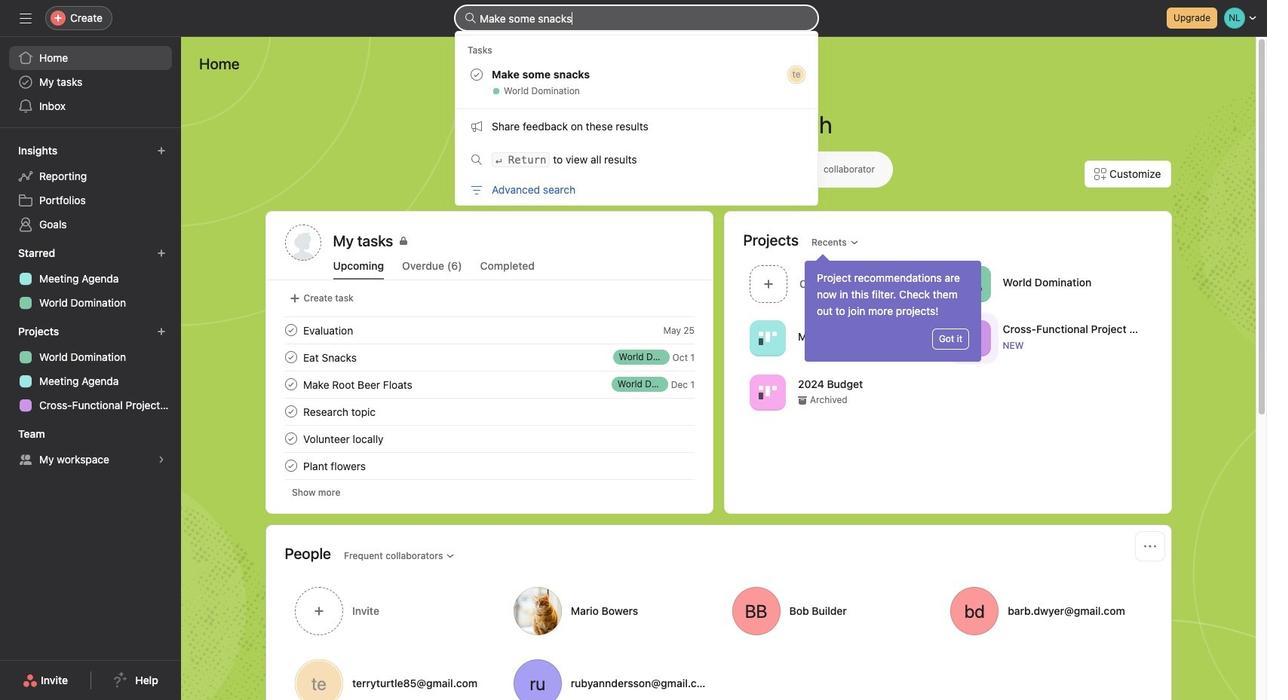 Task type: vqa. For each thing, say whether or not it's contained in the screenshot.
"Measure"
no



Task type: locate. For each thing, give the bounding box(es) containing it.
mark complete image for mark complete checkbox
[[282, 403, 300, 421]]

insights element
[[0, 137, 181, 240]]

mark complete image for 3rd mark complete option from the bottom of the page
[[282, 376, 300, 394]]

line_and_symbols image
[[963, 329, 981, 347]]

4 mark complete checkbox from the top
[[282, 430, 300, 448]]

new project or portfolio image
[[157, 327, 166, 336]]

see details, my workspace image
[[157, 456, 166, 465]]

board image
[[758, 329, 776, 347], [758, 384, 776, 402]]

None field
[[456, 6, 818, 30]]

Mark complete checkbox
[[282, 321, 300, 339], [282, 348, 300, 367], [282, 376, 300, 394], [282, 430, 300, 448], [282, 457, 300, 475]]

3 mark complete image from the top
[[282, 376, 300, 394]]

2 mark complete image from the top
[[282, 348, 300, 367]]

Mark complete checkbox
[[282, 403, 300, 421]]

rocket image
[[963, 275, 981, 293]]

1 board image from the top
[[758, 329, 776, 347]]

5 mark complete image from the top
[[282, 430, 300, 448]]

mark complete image
[[282, 321, 300, 339], [282, 348, 300, 367], [282, 376, 300, 394], [282, 403, 300, 421], [282, 430, 300, 448]]

Search tasks, projects, and more text field
[[456, 6, 818, 30]]

0 vertical spatial board image
[[758, 329, 776, 347]]

1 mark complete checkbox from the top
[[282, 321, 300, 339]]

4 mark complete image from the top
[[282, 403, 300, 421]]

mark complete image
[[282, 457, 300, 475]]

list item
[[743, 261, 948, 307], [267, 317, 712, 344], [267, 344, 712, 371], [267, 371, 712, 398], [267, 398, 712, 425], [267, 453, 712, 480]]

mark complete image for 4th mark complete option from the bottom of the page
[[282, 348, 300, 367]]

tooltip
[[805, 256, 981, 362]]

1 vertical spatial board image
[[758, 384, 776, 402]]

1 mark complete image from the top
[[282, 321, 300, 339]]

teams element
[[0, 421, 181, 475]]



Task type: describe. For each thing, give the bounding box(es) containing it.
hide sidebar image
[[20, 12, 32, 24]]

starred element
[[0, 240, 181, 318]]

5 mark complete checkbox from the top
[[282, 457, 300, 475]]

2 mark complete checkbox from the top
[[282, 348, 300, 367]]

2 board image from the top
[[758, 384, 776, 402]]

mark complete image for 5th mark complete option from the bottom of the page
[[282, 321, 300, 339]]

new insights image
[[157, 146, 166, 155]]

mark complete image for fourth mark complete option
[[282, 430, 300, 448]]

projects element
[[0, 318, 181, 421]]

add items to starred image
[[157, 249, 166, 258]]

actions image
[[1144, 541, 1156, 553]]

add profile photo image
[[285, 225, 321, 261]]

prominent image
[[465, 12, 477, 24]]

global element
[[0, 37, 181, 127]]

3 mark complete checkbox from the top
[[282, 376, 300, 394]]



